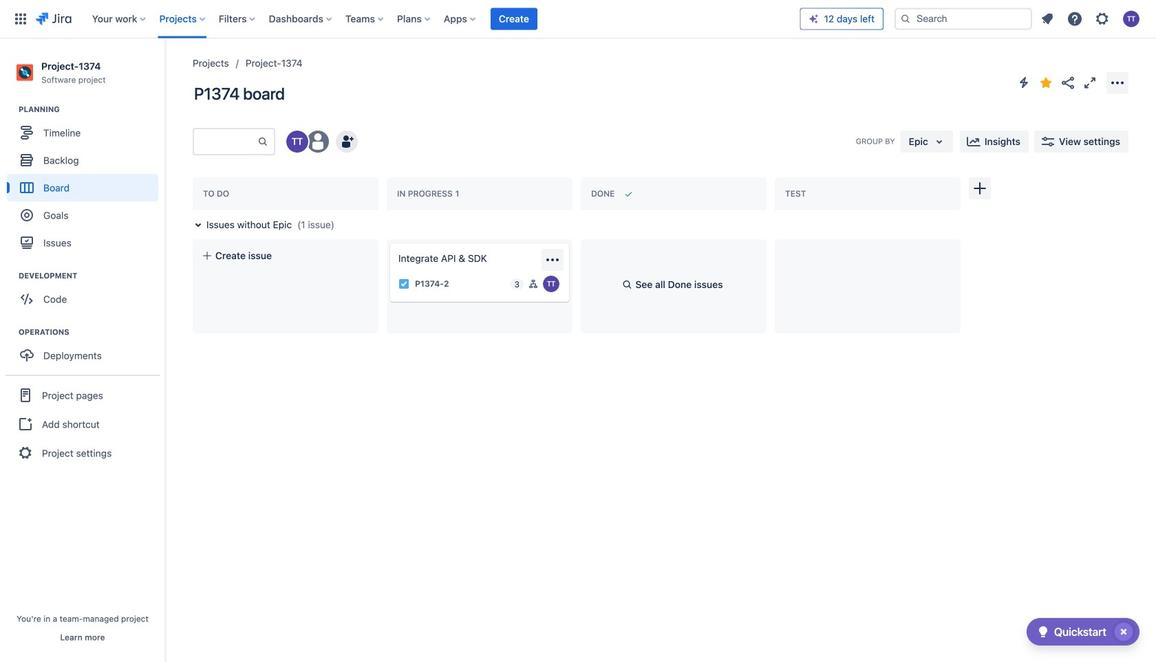 Task type: locate. For each thing, give the bounding box(es) containing it.
jira image
[[36, 11, 71, 27], [36, 11, 71, 27]]

your profile and settings image
[[1123, 11, 1140, 27]]

Search this board text field
[[194, 129, 257, 154]]

primary element
[[8, 0, 800, 38]]

heading for the development icon's 'group'
[[19, 271, 165, 282]]

settings image
[[1095, 11, 1111, 27]]

2 heading from the top
[[19, 271, 165, 282]]

0 vertical spatial heading
[[19, 104, 165, 115]]

1 heading from the top
[[19, 104, 165, 115]]

appswitcher icon image
[[12, 11, 29, 27]]

3 heading from the top
[[19, 327, 165, 338]]

check image
[[1035, 624, 1052, 641]]

1 vertical spatial heading
[[19, 271, 165, 282]]

sidebar navigation image
[[150, 55, 180, 83]]

Search field
[[895, 8, 1033, 30]]

heading
[[19, 104, 165, 115], [19, 271, 165, 282], [19, 327, 165, 338]]

2 vertical spatial heading
[[19, 327, 165, 338]]

banner
[[0, 0, 1156, 39]]

group
[[7, 104, 165, 261], [7, 271, 165, 317], [7, 327, 165, 374], [6, 375, 160, 473]]

in progress element
[[397, 189, 462, 199]]

star p1374 board image
[[1038, 75, 1055, 91]]

more image
[[1110, 75, 1126, 91]]

search image
[[900, 13, 911, 24]]

dismiss quickstart image
[[1113, 622, 1135, 644]]



Task type: describe. For each thing, give the bounding box(es) containing it.
0 of 1 child issues complete image
[[528, 279, 539, 290]]

heading for 'group' corresponding to 'planning' image
[[19, 104, 165, 115]]

enter full screen image
[[1082, 75, 1099, 91]]

create column image
[[972, 180, 989, 197]]

sidebar element
[[0, 39, 165, 663]]

goal image
[[21, 209, 33, 222]]

development image
[[2, 268, 19, 284]]

more actions for p1374-2 integrate api & sdk image
[[545, 252, 561, 268]]

group for the development icon
[[7, 271, 165, 317]]

add people image
[[339, 134, 355, 150]]

heading for operations icon's 'group'
[[19, 327, 165, 338]]

help image
[[1067, 11, 1084, 27]]

automations menu button icon image
[[1016, 74, 1033, 91]]

create issue image
[[381, 234, 397, 251]]

0 of 1 child issues complete image
[[528, 279, 539, 290]]

view settings image
[[1040, 134, 1057, 150]]

planning image
[[2, 101, 19, 118]]

operations image
[[2, 324, 19, 341]]

task image
[[399, 279, 410, 290]]

group for 'planning' image
[[7, 104, 165, 261]]

group for operations icon
[[7, 327, 165, 374]]

notifications image
[[1039, 11, 1056, 27]]



Task type: vqa. For each thing, say whether or not it's contained in the screenshot.
View Settings ICON
yes



